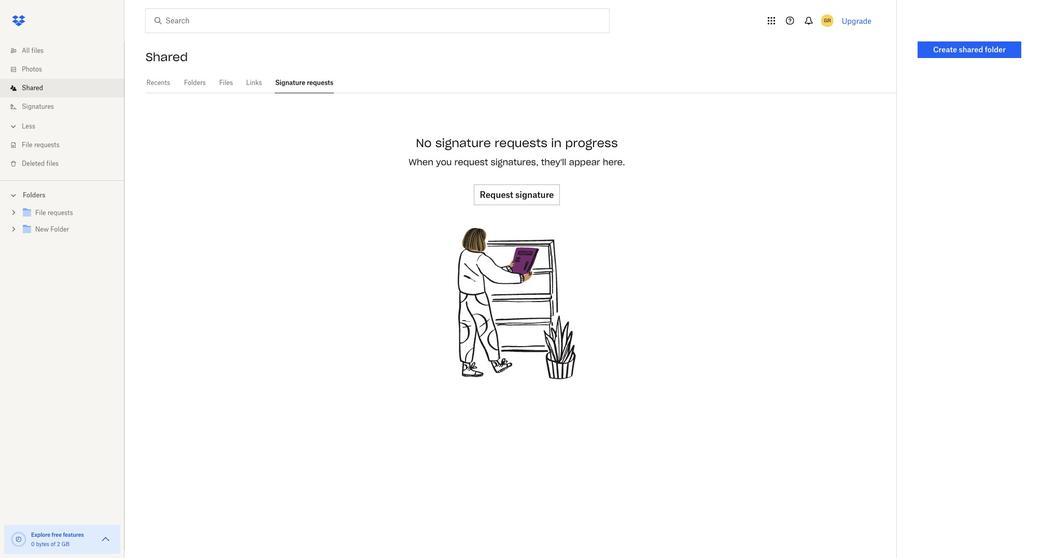 Task type: vqa. For each thing, say whether or not it's contained in the screenshot.
the bottommost Shared
yes



Task type: locate. For each thing, give the bounding box(es) containing it.
file requests link inside group
[[21, 206, 116, 220]]

0 horizontal spatial files
[[31, 47, 44, 54]]

1 horizontal spatial files
[[46, 160, 59, 168]]

0 horizontal spatial folders
[[23, 191, 45, 199]]

1 vertical spatial file requests link
[[21, 206, 116, 220]]

all
[[22, 47, 30, 54]]

request
[[455, 157, 488, 167]]

files
[[31, 47, 44, 54], [46, 160, 59, 168]]

shared list item
[[0, 79, 124, 98]]

shared
[[146, 50, 188, 64], [22, 84, 43, 92]]

files link
[[219, 73, 233, 92]]

group
[[0, 203, 124, 246]]

less
[[22, 122, 35, 130]]

1 horizontal spatial file
[[35, 209, 46, 217]]

folders left the files
[[184, 79, 206, 87]]

tab list containing recents
[[146, 73, 897, 93]]

0 vertical spatial file requests
[[22, 141, 60, 149]]

signature up request
[[436, 136, 491, 150]]

requests up folder on the left
[[48, 209, 73, 217]]

deleted files link
[[8, 155, 124, 173]]

shared up the recents link
[[146, 50, 188, 64]]

0 horizontal spatial file
[[22, 141, 32, 149]]

explore free features 0 bytes of 2 gb
[[31, 532, 84, 548]]

1 vertical spatial file
[[35, 209, 46, 217]]

illustration of an empty shelf image
[[439, 226, 595, 382]]

all files link
[[8, 41, 124, 60]]

file up new
[[35, 209, 46, 217]]

1 horizontal spatial folders
[[184, 79, 206, 87]]

1 vertical spatial signature
[[516, 190, 554, 200]]

folders down deleted
[[23, 191, 45, 199]]

file down less
[[22, 141, 32, 149]]

requests up deleted files at the left top of the page
[[34, 141, 60, 149]]

signatures,
[[491, 157, 539, 167]]

1 vertical spatial files
[[46, 160, 59, 168]]

files for deleted files
[[46, 160, 59, 168]]

progress
[[566, 136, 618, 150]]

file requests link up deleted files at the left top of the page
[[8, 136, 124, 155]]

bytes
[[36, 541, 49, 548]]

signatures link
[[8, 98, 124, 116]]

1 vertical spatial shared
[[22, 84, 43, 92]]

1 vertical spatial file requests
[[35, 209, 73, 217]]

file requests
[[22, 141, 60, 149], [35, 209, 73, 217]]

0 horizontal spatial shared
[[22, 84, 43, 92]]

list
[[0, 35, 124, 180]]

files for all files
[[31, 47, 44, 54]]

0
[[31, 541, 35, 548]]

photos link
[[8, 60, 124, 79]]

0 vertical spatial files
[[31, 47, 44, 54]]

new
[[35, 226, 49, 233]]

0 vertical spatial folders
[[184, 79, 206, 87]]

file requests up deleted files at the left top of the page
[[22, 141, 60, 149]]

0 horizontal spatial signature
[[436, 136, 491, 150]]

tab list
[[146, 73, 897, 93]]

upgrade link
[[842, 16, 872, 25]]

appear
[[569, 157, 600, 167]]

files right deleted
[[46, 160, 59, 168]]

file inside group
[[35, 209, 46, 217]]

1 vertical spatial folders
[[23, 191, 45, 199]]

file
[[22, 141, 32, 149], [35, 209, 46, 217]]

file requests link
[[8, 136, 124, 155], [21, 206, 116, 220]]

requests inside list
[[34, 141, 60, 149]]

file inside list
[[22, 141, 32, 149]]

you
[[436, 157, 452, 167]]

1 horizontal spatial shared
[[146, 50, 188, 64]]

signature inside button
[[516, 190, 554, 200]]

request
[[480, 190, 513, 200]]

folders inside "link"
[[184, 79, 206, 87]]

1 horizontal spatial signature
[[516, 190, 554, 200]]

shared link
[[8, 79, 124, 98]]

0 vertical spatial signature
[[436, 136, 491, 150]]

signature down when you request signatures, they'll appear here.
[[516, 190, 554, 200]]

explore
[[31, 532, 50, 538]]

shared down photos
[[22, 84, 43, 92]]

dropbox image
[[8, 10, 29, 31]]

file requests up new folder
[[35, 209, 73, 217]]

new folder
[[35, 226, 69, 233]]

0 vertical spatial file
[[22, 141, 32, 149]]

new folder link
[[21, 223, 116, 237]]

file requests link up new folder link
[[21, 206, 116, 220]]

Search text field
[[165, 15, 588, 26]]

signature
[[436, 136, 491, 150], [516, 190, 554, 200]]

requests up when you request signatures, they'll appear here.
[[495, 136, 548, 150]]

files right all
[[31, 47, 44, 54]]

upgrade
[[842, 16, 872, 25]]

requests
[[307, 79, 334, 87], [495, 136, 548, 150], [34, 141, 60, 149], [48, 209, 73, 217]]

deleted
[[22, 160, 45, 168]]

create shared folder
[[934, 45, 1006, 54]]

0 vertical spatial shared
[[146, 50, 188, 64]]

folders
[[184, 79, 206, 87], [23, 191, 45, 199]]

signature requests link
[[275, 73, 334, 92]]



Task type: describe. For each thing, give the bounding box(es) containing it.
when you request signatures, they'll appear here.
[[409, 157, 625, 167]]

gr
[[824, 17, 831, 24]]

of
[[51, 541, 56, 548]]

links link
[[246, 73, 262, 92]]

recents
[[147, 79, 170, 87]]

0 vertical spatial file requests link
[[8, 136, 124, 155]]

signatures
[[22, 103, 54, 110]]

folder
[[985, 45, 1006, 54]]

folders link
[[183, 73, 206, 92]]

recents link
[[146, 73, 171, 92]]

less image
[[8, 121, 19, 132]]

quota usage element
[[10, 532, 27, 548]]

photos
[[22, 65, 42, 73]]

gr button
[[819, 12, 836, 29]]

when
[[409, 157, 434, 167]]

free
[[52, 532, 62, 538]]

folder
[[50, 226, 69, 233]]

requests inside group
[[48, 209, 73, 217]]

signature requests
[[275, 79, 334, 87]]

files
[[219, 79, 233, 87]]

links
[[246, 79, 262, 87]]

no signature requests in progress
[[416, 136, 618, 150]]

shared
[[959, 45, 984, 54]]

they'll
[[541, 157, 567, 167]]

file requests inside group
[[35, 209, 73, 217]]

all files
[[22, 47, 44, 54]]

signature
[[275, 79, 305, 87]]

here.
[[603, 157, 625, 167]]

create
[[934, 45, 958, 54]]

folders button
[[0, 187, 124, 203]]

gb
[[62, 541, 70, 548]]

features
[[63, 532, 84, 538]]

in
[[551, 136, 562, 150]]

deleted files
[[22, 160, 59, 168]]

list containing all files
[[0, 35, 124, 180]]

create shared folder button
[[918, 41, 1022, 58]]

file requests inside list
[[22, 141, 60, 149]]

folders inside button
[[23, 191, 45, 199]]

requests right signature
[[307, 79, 334, 87]]

no
[[416, 136, 432, 150]]

2
[[57, 541, 60, 548]]

request signature button
[[474, 184, 560, 205]]

signature for no
[[436, 136, 491, 150]]

shared inside shared link
[[22, 84, 43, 92]]

request signature
[[480, 190, 554, 200]]

group containing file requests
[[0, 203, 124, 246]]

signature for request
[[516, 190, 554, 200]]



